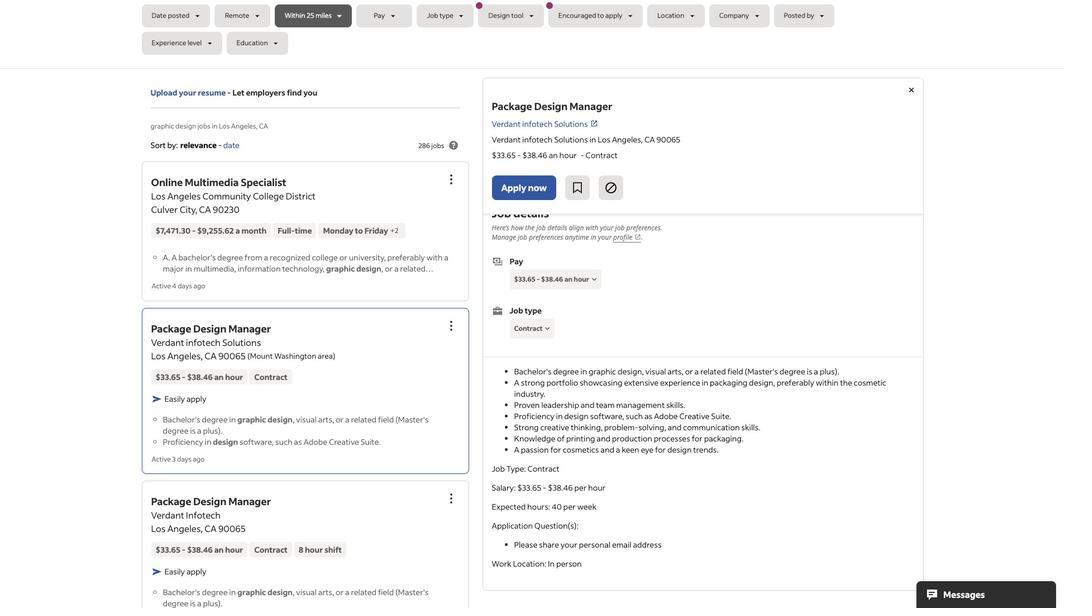 Task type: describe. For each thing, give the bounding box(es) containing it.
application
[[492, 520, 533, 531]]

3
[[172, 455, 176, 463]]

$38.46 inside $33.65 - $38.46 an hour button
[[542, 275, 564, 283]]

plus). inside bachelor's degree in graphic design, visual arts, or a related field (master's degree is a plus). a strong portfolio showcasing extensive experience in packaging design, preferably within the cosmetic industry. proven leadership and team management skills. proficiency in design software, such as adobe creative suite. strong creative thinking, problem-solving, and communication skills. knowledge of printing and production processes for packaging. a passion for cosmetics and a keen eye for design trends.
[[820, 366, 840, 376]]

0 vertical spatial details
[[514, 205, 550, 220]]

related…
[[400, 263, 434, 274]]

easily for package design manager verdant infotech solutions los angeles, ca 90065 ( mount washington area )
[[165, 393, 185, 404]]

ago for design
[[193, 455, 205, 463]]

experience level button
[[142, 32, 222, 55]]

online
[[151, 176, 183, 189]]

management
[[617, 399, 665, 410]]

portfolio
[[547, 377, 579, 388]]

messages button
[[917, 581, 1057, 608]]

$33.65 - $38.46 an hour inside button
[[515, 275, 590, 283]]

job actions for package design manager is collapsed image
[[445, 319, 458, 332]]

college
[[253, 190, 284, 202]]

field inside bachelor's degree in graphic design, visual arts, or a related field (master's degree is a plus). a strong portfolio showcasing extensive experience in packaging design, preferably within the cosmetic industry. proven leadership and team management skills. proficiency in design software, such as adobe creative suite. strong creative thinking, problem-solving, and communication skills. knowledge of printing and production processes for packaging. a passion for cosmetics and a keen eye for design trends.
[[728, 366, 744, 376]]

1 horizontal spatial job
[[537, 223, 546, 232]]

2 vertical spatial arts,
[[319, 587, 334, 597]]

manager for package design manager
[[570, 99, 613, 113]]

design tool button
[[476, 2, 544, 27]]

contract down mount
[[255, 371, 288, 382]]

showcasing
[[580, 377, 623, 388]]

40
[[552, 501, 562, 512]]

an down verdant infotech solutions link
[[549, 150, 558, 161]]

0 vertical spatial 90065
[[657, 134, 681, 145]]

software, inside bachelor's degree in graphic design, visual arts, or a related field (master's degree is a plus). a strong portfolio showcasing extensive experience in packaging design, preferably within the cosmetic industry. proven leadership and team management skills. proficiency in design software, such as adobe creative suite. strong creative thinking, problem-solving, and communication skills. knowledge of printing and production processes for packaging. a passion for cosmetics and a keen eye for design trends.
[[591, 411, 625, 421]]

verdant infotech solutions link
[[492, 118, 598, 130]]

manager for package design manager verdant infotech solutions los angeles, ca 90065 ( mount washington area )
[[229, 322, 271, 335]]

hour up week
[[589, 482, 606, 493]]

90065 inside package design manager verdant infotech los angeles, ca 90065
[[219, 522, 246, 534]]

1 vertical spatial visual
[[296, 414, 317, 425]]

encouraged
[[559, 11, 597, 20]]

you
[[304, 87, 318, 98]]

1 horizontal spatial jobs
[[432, 141, 445, 150]]

job up contract button
[[510, 305, 524, 316]]

salary: $33.65 - $38.46 per hour
[[492, 482, 606, 493]]

0 vertical spatial skills.
[[667, 399, 686, 410]]

+
[[391, 226, 395, 235]]

design for package design manager verdant infotech los angeles, ca 90065
[[193, 494, 227, 508]]

2 vertical spatial field
[[378, 587, 394, 597]]

problem-
[[605, 422, 639, 432]]

type inside popup button
[[440, 11, 454, 20]]

keen
[[622, 444, 640, 455]]

job actions for online multimedia specialist is collapsed image
[[445, 173, 458, 186]]

help icon image
[[447, 139, 460, 152]]

package for package design manager
[[492, 99, 533, 113]]

0 vertical spatial per
[[575, 482, 587, 493]]

1 vertical spatial plus).
[[203, 425, 223, 436]]

an inside $33.65 - $38.46 an hour button
[[565, 275, 573, 283]]

monday
[[323, 225, 354, 236]]

multimedia
[[185, 176, 239, 189]]

1 vertical spatial creative
[[329, 436, 359, 447]]

of
[[557, 433, 565, 444]]

0 horizontal spatial the
[[526, 223, 535, 232]]

graphic design , or a related…
[[326, 263, 434, 274]]

culver
[[151, 204, 178, 215]]

level
[[188, 39, 202, 47]]

1 horizontal spatial type
[[525, 305, 542, 316]]

2
[[395, 226, 399, 235]]

2 vertical spatial (master's
[[396, 587, 429, 597]]

such inside bachelor's degree in graphic design, visual arts, or a related field (master's degree is a plus). a strong portfolio showcasing extensive experience in packaging design, preferably within the cosmetic industry. proven leadership and team management skills. proficiency in design software, such as adobe creative suite. strong creative thinking, problem-solving, and communication skills. knowledge of printing and production processes for packaging. a passion for cosmetics and a keen eye for design trends.
[[626, 411, 643, 421]]

0 horizontal spatial for
[[551, 444, 562, 455]]

infotech for verdant infotech solutions in los angeles, ca 90065
[[523, 134, 553, 145]]

contract left 8
[[255, 544, 288, 555]]

2 vertical spatial related
[[351, 587, 377, 597]]

90230
[[213, 204, 240, 215]]

arts, inside bachelor's degree in graphic design, visual arts, or a related field (master's degree is a plus). a strong portfolio showcasing extensive experience in packaging design, preferably within the cosmetic industry. proven leadership and team management skills. proficiency in design software, such as adobe creative suite. strong creative thinking, problem-solving, and communication skills. knowledge of printing and production processes for packaging. a passion for cosmetics and a keen eye for design trends.
[[668, 366, 684, 376]]

full-
[[278, 225, 295, 236]]

job details
[[492, 205, 550, 220]]

90065 inside the package design manager verdant infotech solutions los angeles, ca 90065 ( mount washington area )
[[219, 350, 246, 361]]

recognized
[[270, 252, 311, 263]]

1 vertical spatial details
[[548, 223, 568, 232]]

sort
[[151, 140, 166, 150]]

8
[[299, 544, 304, 555]]

experience
[[152, 39, 186, 47]]

packaging.
[[705, 433, 744, 444]]

$33.65 - $38.46 an hour button
[[510, 269, 602, 289]]

1 horizontal spatial pay
[[510, 256, 524, 266]]

job inside job type popup button
[[427, 11, 439, 20]]

encouraged to apply
[[559, 11, 623, 20]]

in inside a. a bachelor's degree from a recognized college or university, preferably with a major in multimedia, information technology,
[[186, 263, 192, 274]]

your up profile
[[601, 223, 614, 232]]

infotech inside the package design manager verdant infotech solutions los angeles, ca 90065 ( mount washington area )
[[186, 336, 221, 348]]

with inside a. a bachelor's degree from a recognized college or university, preferably with a major in multimedia, information technology,
[[427, 252, 443, 263]]

full-time
[[278, 225, 312, 236]]

2 bachelor's degree in graphic design from the top
[[163, 587, 293, 597]]

los inside the package design manager verdant infotech solutions los angeles, ca 90065 ( mount washington area )
[[151, 350, 166, 361]]

from
[[245, 252, 262, 263]]

pay button
[[357, 4, 413, 27]]

city,
[[180, 204, 197, 215]]

pay inside popup button
[[374, 11, 385, 20]]

area
[[318, 351, 333, 360]]

month
[[242, 225, 267, 236]]

25
[[307, 11, 315, 20]]

286 jobs
[[419, 141, 445, 150]]

within
[[816, 377, 839, 388]]

2 , visual arts, or a related field (master's degree is a plus). from the top
[[163, 587, 429, 608]]

experience
[[661, 377, 701, 388]]

verdant infotech solutions in los angeles, ca 90065
[[492, 134, 681, 145]]

apply
[[502, 182, 527, 194]]

technology,
[[282, 263, 325, 274]]

job up here's
[[492, 205, 512, 220]]

manage
[[492, 232, 517, 242]]

job left the type:
[[492, 463, 505, 474]]

angeles
[[167, 190, 201, 202]]

now
[[528, 182, 547, 194]]

1 vertical spatial per
[[564, 501, 576, 512]]

1 vertical spatial (master's
[[396, 414, 429, 425]]

0 horizontal spatial job
[[518, 232, 528, 242]]

2 horizontal spatial job
[[616, 223, 625, 232]]

(master's inside bachelor's degree in graphic design, visual arts, or a related field (master's degree is a plus). a strong portfolio showcasing extensive experience in packaging design, preferably within the cosmetic industry. proven leadership and team management skills. proficiency in design software, such as adobe creative suite. strong creative thinking, problem-solving, and communication skills. knowledge of printing and production processes for packaging. a passion for cosmetics and a keen eye for design trends.
[[745, 366, 779, 376]]

work location: in person
[[492, 558, 582, 569]]

solutions inside the package design manager verdant infotech solutions los angeles, ca 90065 ( mount washington area )
[[222, 336, 261, 348]]

1 vertical spatial a
[[515, 377, 520, 388]]

and up processes
[[668, 422, 682, 432]]

here's how the job details align with your job preferences.
[[492, 223, 663, 232]]

los inside the online multimedia specialist los angeles community college district culver city, ca 90230
[[151, 190, 166, 202]]

bachelor's inside bachelor's degree in graphic design, visual arts, or a related field (master's degree is a plus). a strong portfolio showcasing extensive experience in packaging design, preferably within the cosmetic industry. proven leadership and team management skills. proficiency in design software, such as adobe creative suite. strong creative thinking, problem-solving, and communication skills. knowledge of printing and production processes for packaging. a passion for cosmetics and a keen eye for design trends.
[[515, 366, 552, 376]]

please share your personal email address
[[515, 539, 662, 550]]

the inside bachelor's degree in graphic design, visual arts, or a related field (master's degree is a plus). a strong portfolio showcasing extensive experience in packaging design, preferably within the cosmetic industry. proven leadership and team management skills. proficiency in design software, such as adobe creative suite. strong creative thinking, problem-solving, and communication skills. knowledge of printing and production processes for packaging. a passion for cosmetics and a keen eye for design trends.
[[841, 377, 853, 388]]

0 horizontal spatial proficiency
[[163, 436, 203, 447]]

job type inside job type popup button
[[427, 11, 454, 20]]

package design manager verdant infotech solutions los angeles, ca 90065 ( mount washington area )
[[151, 322, 336, 361]]

)
[[333, 351, 336, 360]]

ca inside package design manager verdant infotech los angeles, ca 90065
[[205, 522, 217, 534]]

posted
[[785, 11, 806, 20]]

package for package design manager verdant infotech los angeles, ca 90065
[[151, 494, 191, 508]]

upload
[[151, 87, 177, 98]]

date
[[223, 140, 240, 150]]

in
[[548, 558, 555, 569]]

person
[[557, 558, 582, 569]]

major
[[163, 263, 184, 274]]

to for encouraged
[[598, 11, 605, 20]]

0 vertical spatial with
[[586, 223, 599, 232]]

1 vertical spatial related
[[351, 414, 377, 425]]

education
[[237, 39, 268, 47]]

ago for multimedia
[[194, 282, 205, 290]]

proven
[[515, 399, 540, 410]]

infotech for verdant infotech solutions
[[523, 118, 553, 129]]

hour inside $33.65 - $38.46 an hour button
[[574, 275, 590, 283]]

1 vertical spatial field
[[378, 414, 394, 425]]

bachelor's
[[179, 252, 216, 263]]

question(s):
[[535, 520, 579, 531]]

expected
[[492, 501, 526, 512]]

package design manager button for package design manager verdant infotech los angeles, ca 90065
[[151, 494, 271, 508]]

package design manager verdant infotech los angeles, ca 90065
[[151, 494, 271, 534]]

$33.65 - $38.46 an hour for package design manager verdant infotech los angeles, ca 90065
[[156, 544, 243, 555]]

package for package design manager verdant infotech solutions los angeles, ca 90065 ( mount washington area )
[[151, 322, 191, 335]]

profile
[[614, 232, 633, 242]]

production
[[612, 433, 653, 444]]

strong
[[515, 422, 539, 432]]

apply now button
[[492, 176, 557, 200]]

0 horizontal spatial jobs
[[198, 122, 211, 130]]

2 vertical spatial visual
[[296, 587, 317, 597]]

or inside bachelor's degree in graphic design, visual arts, or a related field (master's degree is a plus). a strong portfolio showcasing extensive experience in packaging design, preferably within the cosmetic industry. proven leadership and team management skills. proficiency in design software, such as adobe creative suite. strong creative thinking, problem-solving, and communication skills. knowledge of printing and production processes for packaging. a passion for cosmetics and a keen eye for design trends.
[[686, 366, 693, 376]]

an down the package design manager verdant infotech solutions los angeles, ca 90065 ( mount washington area )
[[214, 371, 224, 382]]

leadership
[[542, 399, 580, 410]]

- inside button
[[537, 275, 540, 283]]

profile link
[[614, 232, 642, 242]]

ca inside the package design manager verdant infotech solutions los angeles, ca 90065 ( mount washington area )
[[205, 350, 217, 361]]

(
[[248, 351, 250, 360]]

relevance
[[180, 140, 217, 150]]

within 25 miles
[[285, 11, 332, 20]]

and left 'team'
[[581, 399, 595, 410]]

employers
[[246, 87, 286, 98]]

within
[[285, 11, 306, 20]]

$38.46 down the package design manager verdant infotech solutions los angeles, ca 90065 ( mount washington area )
[[187, 371, 213, 382]]

university,
[[349, 252, 386, 263]]

2 vertical spatial bachelor's
[[163, 587, 201, 597]]



Task type: vqa. For each thing, say whether or not it's contained in the screenshot.
Featured
no



Task type: locate. For each thing, give the bounding box(es) containing it.
2 active from the top
[[152, 455, 171, 463]]

the right how
[[526, 223, 535, 232]]

1 vertical spatial solutions
[[555, 134, 588, 145]]

$38.46 down infotech
[[187, 544, 213, 555]]

job up profile
[[616, 223, 625, 232]]

packaging
[[710, 377, 748, 388]]

1 active from the top
[[152, 282, 171, 290]]

work
[[492, 558, 512, 569]]

contract inside button
[[515, 324, 543, 332]]

0 horizontal spatial suite.
[[361, 436, 381, 447]]

0 vertical spatial jobs
[[198, 122, 211, 130]]

1 vertical spatial ,
[[293, 414, 295, 425]]

processes
[[654, 433, 691, 444]]

, visual arts, or a related field (master's degree is a plus). up the proficiency in design software, such as adobe creative suite. on the left
[[163, 414, 429, 436]]

or
[[340, 252, 348, 263], [385, 263, 393, 274], [686, 366, 693, 376], [336, 414, 344, 425], [336, 587, 344, 597]]

active left 3 at left
[[152, 455, 171, 463]]

job type right pay popup button
[[427, 11, 454, 20]]

close job details image
[[905, 83, 919, 97]]

contract down "verdant infotech solutions in los angeles, ca 90065"
[[586, 150, 618, 161]]

design left tool at the top left
[[489, 11, 510, 20]]

active 4 days ago
[[152, 282, 205, 290]]

location:
[[513, 558, 547, 569]]

is inside bachelor's degree in graphic design, visual arts, or a related field (master's degree is a plus). a strong portfolio showcasing extensive experience in packaging design, preferably within the cosmetic industry. proven leadership and team management skills. proficiency in design software, such as adobe creative suite. strong creative thinking, problem-solving, and communication skills. knowledge of printing and production processes for packaging. a passion for cosmetics and a keen eye for design trends.
[[807, 366, 813, 376]]

angeles, inside package design manager verdant infotech los angeles, ca 90065
[[167, 522, 203, 534]]

pay down manage
[[510, 256, 524, 266]]

your up person
[[561, 539, 578, 550]]

package up infotech
[[151, 494, 191, 508]]

per up week
[[575, 482, 587, 493]]

solutions for verdant infotech solutions in los angeles, ca 90065
[[555, 134, 588, 145]]

to inside dropdown button
[[598, 11, 605, 20]]

preferably inside a. a bachelor's degree from a recognized college or university, preferably with a major in multimedia, information technology,
[[388, 252, 425, 263]]

0 vertical spatial active
[[152, 282, 171, 290]]

jobs right '286'
[[432, 141, 445, 150]]

package
[[492, 99, 533, 113], [151, 322, 191, 335], [151, 494, 191, 508]]

solutions for verdant infotech solutions
[[555, 118, 588, 129]]

contract up strong
[[515, 324, 543, 332]]

$38.46
[[523, 150, 548, 161], [542, 275, 564, 283], [187, 371, 213, 382], [548, 482, 573, 493], [187, 544, 213, 555]]

2 easily apply from the top
[[165, 566, 207, 577]]

0 horizontal spatial adobe
[[304, 436, 328, 447]]

2 vertical spatial $33.65 - $38.46 an hour
[[156, 544, 243, 555]]

specialist
[[241, 176, 287, 189]]

package design manager button up infotech
[[151, 494, 271, 508]]

1 vertical spatial adobe
[[304, 436, 328, 447]]

to left friday
[[355, 225, 363, 236]]

strong
[[521, 377, 545, 388]]

design, up extensive
[[618, 366, 644, 376]]

0 vertical spatial type
[[440, 11, 454, 20]]

days for package
[[177, 455, 192, 463]]

easily for package design manager verdant infotech los angeles, ca 90065
[[165, 566, 185, 577]]

2 vertical spatial is
[[190, 598, 196, 608]]

1 vertical spatial skills.
[[742, 422, 761, 432]]

0 horizontal spatial design,
[[618, 366, 644, 376]]

for right eye
[[656, 444, 666, 455]]

1 vertical spatial days
[[177, 455, 192, 463]]

degree
[[217, 252, 243, 263], [554, 366, 579, 376], [780, 366, 806, 376], [202, 414, 228, 425], [163, 425, 189, 436], [202, 587, 228, 597], [163, 598, 189, 608]]

per right 40
[[564, 501, 576, 512]]

0 vertical spatial apply
[[606, 11, 623, 20]]

2 package design manager button from the top
[[151, 494, 271, 508]]

0 horizontal spatial creative
[[329, 436, 359, 447]]

skills.
[[667, 399, 686, 410], [742, 422, 761, 432]]

0 vertical spatial field
[[728, 366, 744, 376]]

not interested image
[[605, 181, 618, 195]]

solving,
[[639, 422, 667, 432]]

design inside package design manager verdant infotech los angeles, ca 90065
[[193, 494, 227, 508]]

community
[[203, 190, 251, 202]]

tool
[[512, 11, 524, 20]]

personal
[[579, 539, 611, 550]]

0 vertical spatial (master's
[[745, 366, 779, 376]]

college
[[312, 252, 338, 263]]

$33.65 inside button
[[515, 275, 536, 283]]

0 vertical spatial related
[[701, 366, 726, 376]]

contract
[[586, 150, 618, 161], [515, 324, 543, 332], [255, 371, 288, 382], [528, 463, 560, 474], [255, 544, 288, 555]]

hour down anytime
[[574, 275, 590, 283]]

0 vertical spatial pay
[[374, 11, 385, 20]]

0 vertical spatial suite.
[[712, 411, 732, 421]]

solutions up (
[[222, 336, 261, 348]]

2 vertical spatial 90065
[[219, 522, 246, 534]]

0 horizontal spatial pay
[[374, 11, 385, 20]]

with up the "related…"
[[427, 252, 443, 263]]

related inside bachelor's degree in graphic design, visual arts, or a related field (master's degree is a plus). a strong portfolio showcasing extensive experience in packaging design, preferably within the cosmetic industry. proven leadership and team management skills. proficiency in design software, such as adobe creative suite. strong creative thinking, problem-solving, and communication skills. knowledge of printing and production processes for packaging. a passion for cosmetics and a keen eye for design trends.
[[701, 366, 726, 376]]

active for package design manager
[[152, 455, 171, 463]]

degree inside a. a bachelor's degree from a recognized college or university, preferably with a major in multimedia, information technology,
[[217, 252, 243, 263]]

0 vertical spatial to
[[598, 11, 605, 20]]

online multimedia specialist button
[[151, 176, 287, 189]]

design inside popup button
[[489, 11, 510, 20]]

design, right packaging on the bottom right of the page
[[750, 377, 776, 388]]

$38.46 down verdant infotech solutions
[[523, 150, 548, 161]]

4
[[172, 282, 177, 290]]

hour down package design manager verdant infotech los angeles, ca 90065
[[225, 544, 243, 555]]

0 vertical spatial as
[[645, 411, 653, 421]]

$33.65 - $38.46 an hour
[[515, 275, 590, 283], [156, 371, 243, 382], [156, 544, 243, 555]]

package design manager button for package design manager verdant infotech solutions los angeles, ca 90065 ( mount washington area )
[[151, 322, 271, 335]]

1 horizontal spatial to
[[598, 11, 605, 20]]

visual up extensive
[[646, 366, 667, 376]]

days right 4
[[178, 282, 192, 290]]

-
[[228, 87, 231, 98], [218, 140, 222, 150], [518, 150, 521, 161], [581, 150, 585, 161], [192, 225, 196, 236], [537, 275, 540, 283], [182, 371, 186, 382], [543, 482, 547, 493], [182, 544, 186, 555]]

None search field
[[142, 0, 924, 59]]

manager
[[570, 99, 613, 113], [229, 322, 271, 335], [229, 494, 271, 508]]

messages
[[944, 589, 986, 600]]

active left 4
[[152, 282, 171, 290]]

experience level
[[152, 39, 202, 47]]

and down thinking,
[[597, 433, 611, 444]]

design inside the package design manager verdant infotech solutions los angeles, ca 90065 ( mount washington area )
[[193, 322, 227, 335]]

skills. up packaging.
[[742, 422, 761, 432]]

proficiency
[[515, 411, 555, 421], [163, 436, 203, 447]]

posted
[[168, 11, 190, 20]]

within 25 miles button
[[275, 4, 352, 27]]

0 vertical spatial ,
[[382, 263, 384, 274]]

0 vertical spatial adobe
[[654, 411, 678, 421]]

upload your resume - let employers find you
[[151, 87, 318, 98]]

team
[[597, 399, 615, 410]]

for down of
[[551, 444, 562, 455]]

visual up the proficiency in design software, such as adobe creative suite. on the left
[[296, 414, 317, 425]]

package down 4
[[151, 322, 191, 335]]

creative inside bachelor's degree in graphic design, visual arts, or a related field (master's degree is a plus). a strong portfolio showcasing extensive experience in packaging design, preferably within the cosmetic industry. proven leadership and team management skills. proficiency in design software, such as adobe creative suite. strong creative thinking, problem-solving, and communication skills. knowledge of printing and production processes for packaging. a passion for cosmetics and a keen eye for design trends.
[[680, 411, 710, 421]]

creative
[[680, 411, 710, 421], [329, 436, 359, 447]]

expected hours: 40 per week
[[492, 501, 597, 512]]

cosmetics
[[563, 444, 599, 455]]

design
[[176, 122, 196, 130], [357, 263, 382, 274], [565, 411, 589, 421], [268, 414, 293, 425], [213, 436, 238, 447], [668, 444, 692, 455], [268, 587, 293, 597]]

2 vertical spatial package
[[151, 494, 191, 508]]

1 horizontal spatial such
[[626, 411, 643, 421]]

2 easily from the top
[[165, 566, 185, 577]]

$33.65 - $38.46 an hour for package design manager verdant infotech solutions los angeles, ca 90065 ( mount washington area )
[[156, 371, 243, 382]]

1 vertical spatial with
[[427, 252, 443, 263]]

jobs
[[198, 122, 211, 130], [432, 141, 445, 150]]

design,
[[618, 366, 644, 376], [750, 377, 776, 388]]

for up trends.
[[692, 433, 703, 444]]

verdant inside package design manager verdant infotech los angeles, ca 90065
[[151, 509, 184, 521]]

job right pay popup button
[[427, 11, 439, 20]]

preferably up the "related…"
[[388, 252, 425, 263]]

0 vertical spatial job type
[[427, 11, 454, 20]]

preferably inside bachelor's degree in graphic design, visual arts, or a related field (master's degree is a plus). a strong portfolio showcasing extensive experience in packaging design, preferably within the cosmetic industry. proven leadership and team management skills. proficiency in design software, such as adobe creative suite. strong creative thinking, problem-solving, and communication skills. knowledge of printing and production processes for packaging. a passion for cosmetics and a keen eye for design trends.
[[777, 377, 815, 388]]

adobe inside bachelor's degree in graphic design, visual arts, or a related field (master's degree is a plus). a strong portfolio showcasing extensive experience in packaging design, preferably within the cosmetic industry. proven leadership and team management skills. proficiency in design software, such as adobe creative suite. strong creative thinking, problem-solving, and communication skills. knowledge of printing and production processes for packaging. a passion for cosmetics and a keen eye for design trends.
[[654, 411, 678, 421]]

1 , visual arts, or a related field (master's degree is a plus). from the top
[[163, 414, 429, 436]]

1 package design manager button from the top
[[151, 322, 271, 335]]

0 vertical spatial package design manager button
[[151, 322, 271, 335]]

0 vertical spatial proficiency
[[515, 411, 555, 421]]

preferences.
[[627, 223, 663, 232]]

apply for package design manager verdant infotech los angeles, ca 90065
[[187, 566, 207, 577]]

0 vertical spatial solutions
[[555, 118, 588, 129]]

1 vertical spatial the
[[841, 377, 853, 388]]

0 horizontal spatial such
[[275, 436, 293, 447]]

$38.46 up 40
[[548, 482, 573, 493]]

1 vertical spatial arts,
[[319, 414, 334, 425]]

0 horizontal spatial software,
[[240, 436, 274, 447]]

hour right 8
[[305, 544, 323, 555]]

1 horizontal spatial software,
[[591, 411, 625, 421]]

the right within
[[841, 377, 853, 388]]

easily apply for package design manager verdant infotech los angeles, ca 90065
[[165, 566, 207, 577]]

manage job preferences anytime in your
[[492, 232, 614, 242]]

1 horizontal spatial skills.
[[742, 422, 761, 432]]

1 vertical spatial jobs
[[432, 141, 445, 150]]

jobs up the relevance on the left
[[198, 122, 211, 130]]

trends.
[[694, 444, 719, 455]]

resume
[[198, 87, 226, 98]]

1 vertical spatial software,
[[240, 436, 274, 447]]

1 bachelor's degree in graphic design from the top
[[163, 414, 293, 425]]

1 vertical spatial job type
[[510, 305, 542, 316]]

0 vertical spatial manager
[[570, 99, 613, 113]]

.
[[642, 232, 644, 242]]

your right 'upload'
[[179, 87, 196, 98]]

package inside package design manager verdant infotech los angeles, ca 90065
[[151, 494, 191, 508]]

1 vertical spatial bachelor's degree in graphic design
[[163, 587, 293, 597]]

your left profile
[[599, 232, 612, 242]]

design for package design manager
[[535, 99, 568, 113]]

1 vertical spatial $33.65 - $38.46 an hour
[[156, 371, 243, 382]]

$7,471.30 - $9,255.62 a month
[[156, 225, 267, 236]]

manager for package design manager verdant infotech los angeles, ca 90065
[[229, 494, 271, 508]]

proficiency down proven
[[515, 411, 555, 421]]

1 vertical spatial easily
[[165, 566, 185, 577]]

1 horizontal spatial design,
[[750, 377, 776, 388]]

job down how
[[518, 232, 528, 242]]

0 horizontal spatial to
[[355, 225, 363, 236]]

skills. down experience
[[667, 399, 686, 410]]

, visual arts, or a related field (master's degree is a plus). down 8
[[163, 587, 429, 608]]

apply for package design manager verdant infotech solutions los angeles, ca 90065 ( mount washington area )
[[187, 393, 207, 404]]

1 horizontal spatial for
[[656, 444, 666, 455]]

1 vertical spatial active
[[152, 455, 171, 463]]

to right encouraged
[[598, 11, 605, 20]]

graphic inside bachelor's degree in graphic design, visual arts, or a related field (master's degree is a plus). a strong portfolio showcasing extensive experience in packaging design, preferably within the cosmetic industry. proven leadership and team management skills. proficiency in design software, such as adobe creative suite. strong creative thinking, problem-solving, and communication skills. knowledge of printing and production processes for packaging. a passion for cosmetics and a keen eye for design trends.
[[589, 366, 617, 376]]

0 horizontal spatial job type
[[427, 11, 454, 20]]

creative
[[541, 422, 570, 432]]

hour down "verdant infotech solutions in los angeles, ca 90065"
[[560, 150, 577, 161]]

manager inside package design manager verdant infotech los angeles, ca 90065
[[229, 494, 271, 508]]

2 vertical spatial ,
[[293, 587, 295, 597]]

2 vertical spatial solutions
[[222, 336, 261, 348]]

remote button
[[214, 4, 270, 27]]

1 vertical spatial suite.
[[361, 436, 381, 447]]

1 horizontal spatial preferably
[[777, 377, 815, 388]]

type
[[440, 11, 454, 20], [525, 305, 542, 316]]

1 vertical spatial proficiency
[[163, 436, 203, 447]]

solutions up $33.65 - $38.46 an hour - contract
[[555, 134, 588, 145]]

an down package design manager verdant infotech los angeles, ca 90065
[[214, 544, 224, 555]]

extensive
[[625, 377, 659, 388]]

days right 3 at left
[[177, 455, 192, 463]]

job type button
[[417, 4, 474, 27]]

a.
[[163, 252, 170, 263]]

a right a.
[[172, 252, 177, 263]]

job up preferences
[[537, 223, 546, 232]]

job type up contract button
[[510, 305, 542, 316]]

contract up salary: $33.65 - $38.46 per hour
[[528, 463, 560, 474]]

to
[[598, 11, 605, 20], [355, 225, 363, 236]]

encouraged to apply button
[[547, 2, 643, 27]]

1 horizontal spatial proficiency
[[515, 411, 555, 421]]

0 vertical spatial the
[[526, 223, 535, 232]]

0 vertical spatial ago
[[194, 282, 205, 290]]

2 horizontal spatial for
[[692, 433, 703, 444]]

a inside a. a bachelor's degree from a recognized college or university, preferably with a major in multimedia, information technology,
[[172, 252, 177, 263]]

$33.65 - $38.46 an hour - contract
[[492, 150, 618, 161]]

package inside the package design manager verdant infotech solutions los angeles, ca 90065 ( mount washington area )
[[151, 322, 191, 335]]

days for online
[[178, 282, 192, 290]]

design up verdant infotech solutions link
[[535, 99, 568, 113]]

1 vertical spatial , visual arts, or a related field (master's degree is a plus).
[[163, 587, 429, 608]]

visual inside bachelor's degree in graphic design, visual arts, or a related field (master's degree is a plus). a strong portfolio showcasing extensive experience in packaging design, preferably within the cosmetic industry. proven leadership and team management skills. proficiency in design software, such as adobe creative suite. strong creative thinking, problem-solving, and communication skills. knowledge of printing and production processes for packaging. a passion for cosmetics and a keen eye for design trends.
[[646, 366, 667, 376]]

manager inside the package design manager verdant infotech solutions los angeles, ca 90065 ( mount washington area )
[[229, 322, 271, 335]]

verdant inside the package design manager verdant infotech solutions los angeles, ca 90065 ( mount washington area )
[[151, 336, 184, 348]]

time
[[295, 225, 312, 236]]

2 vertical spatial manager
[[229, 494, 271, 508]]

0 vertical spatial a
[[172, 252, 177, 263]]

job
[[537, 223, 546, 232], [616, 223, 625, 232], [518, 232, 528, 242]]

1 horizontal spatial suite.
[[712, 411, 732, 421]]

apply inside dropdown button
[[606, 11, 623, 20]]

verdant infotech solutions
[[492, 118, 588, 129]]

active
[[152, 282, 171, 290], [152, 455, 171, 463]]

email
[[613, 539, 632, 550]]

knowledge
[[515, 433, 556, 444]]

or inside a. a bachelor's degree from a recognized college or university, preferably with a major in multimedia, information technology,
[[340, 252, 348, 263]]

1 vertical spatial is
[[190, 425, 196, 436]]

ago right 3 at left
[[193, 455, 205, 463]]

active for online multimedia specialist
[[152, 282, 171, 290]]

1 horizontal spatial creative
[[680, 411, 710, 421]]

friday
[[365, 225, 388, 236]]

$38.46 down manage job preferences anytime in your
[[542, 275, 564, 283]]

design down active 4 days ago
[[193, 322, 227, 335]]

eye
[[641, 444, 654, 455]]

please
[[515, 539, 538, 550]]

preferably left within
[[777, 377, 815, 388]]

ago
[[194, 282, 205, 290], [193, 455, 205, 463]]

easily apply for package design manager verdant infotech solutions los angeles, ca 90065 ( mount washington area )
[[165, 393, 207, 404]]

1 vertical spatial bachelor's
[[163, 414, 201, 425]]

with right the align
[[586, 223, 599, 232]]

0 vertical spatial $33.65 - $38.46 an hour
[[515, 275, 590, 283]]

here's
[[492, 223, 510, 232]]

2 vertical spatial plus).
[[203, 598, 223, 608]]

visual down 8
[[296, 587, 317, 597]]

save this job image
[[571, 181, 585, 195]]

0 vertical spatial visual
[[646, 366, 667, 376]]

1 vertical spatial 90065
[[219, 350, 246, 361]]

ca inside the online multimedia specialist los angeles community college district culver city, ca 90230
[[199, 204, 211, 215]]

as
[[645, 411, 653, 421], [294, 436, 302, 447]]

a left passion
[[515, 444, 520, 455]]

none search field containing date posted
[[142, 0, 924, 59]]

design for package design manager verdant infotech solutions los angeles, ca 90065 ( mount washington area )
[[193, 322, 227, 335]]

job actions for package design manager is collapsed image
[[445, 492, 458, 505]]

infotech
[[186, 509, 221, 521]]

1 vertical spatial design,
[[750, 377, 776, 388]]

1 vertical spatial easily apply
[[165, 566, 207, 577]]

1 vertical spatial preferably
[[777, 377, 815, 388]]

verdant
[[492, 118, 521, 129], [492, 134, 521, 145], [151, 336, 184, 348], [151, 509, 184, 521]]

remote
[[225, 11, 249, 20]]

1 horizontal spatial adobe
[[654, 411, 678, 421]]

$7,471.30
[[156, 225, 191, 236]]

bachelor's degree in graphic design, visual arts, or a related field (master's degree is a plus). a strong portfolio showcasing extensive experience in packaging design, preferably within the cosmetic industry. proven leadership and team management skills. proficiency in design software, such as adobe creative suite. strong creative thinking, problem-solving, and communication skills. knowledge of printing and production processes for packaging. a passion for cosmetics and a keen eye for design trends.
[[515, 366, 887, 455]]

verdant inside verdant infotech solutions link
[[492, 118, 521, 129]]

los inside package design manager verdant infotech los angeles, ca 90065
[[151, 522, 166, 534]]

multimedia,
[[194, 263, 236, 274]]

0 horizontal spatial as
[[294, 436, 302, 447]]

apply now
[[502, 182, 547, 194]]

1 vertical spatial package design manager button
[[151, 494, 271, 508]]

to for monday
[[355, 225, 363, 236]]

and left keen
[[601, 444, 615, 455]]

as inside bachelor's degree in graphic design, visual arts, or a related field (master's degree is a plus). a strong portfolio showcasing extensive experience in packaging design, preferably within the cosmetic industry. proven leadership and team management skills. proficiency in design software, such as adobe creative suite. strong creative thinking, problem-solving, and communication skills. knowledge of printing and production processes for packaging. a passion for cosmetics and a keen eye for design trends.
[[645, 411, 653, 421]]

design
[[489, 11, 510, 20], [535, 99, 568, 113], [193, 322, 227, 335], [193, 494, 227, 508]]

shift
[[325, 544, 342, 555]]

details up manage job preferences anytime in your
[[548, 223, 568, 232]]

suite. inside bachelor's degree in graphic design, visual arts, or a related field (master's degree is a plus). a strong portfolio showcasing extensive experience in packaging design, preferably within the cosmetic industry. proven leadership and team management skills. proficiency in design software, such as adobe creative suite. strong creative thinking, problem-solving, and communication skills. knowledge of printing and production processes for packaging. a passion for cosmetics and a keen eye for design trends.
[[712, 411, 732, 421]]

ago down multimedia, on the top left
[[194, 282, 205, 290]]

solutions up "verdant infotech solutions in los angeles, ca 90065"
[[555, 118, 588, 129]]

pay right 'miles'
[[374, 11, 385, 20]]

details up how
[[514, 205, 550, 220]]

design up infotech
[[193, 494, 227, 508]]

1 easily from the top
[[165, 393, 185, 404]]

an down anytime
[[565, 275, 573, 283]]

0 horizontal spatial preferably
[[388, 252, 425, 263]]

hour
[[560, 150, 577, 161], [574, 275, 590, 283], [225, 371, 243, 382], [589, 482, 606, 493], [225, 544, 243, 555], [305, 544, 323, 555]]

sort by: relevance - date
[[151, 140, 240, 150]]

0 vertical spatial preferably
[[388, 252, 425, 263]]

date posted button
[[142, 4, 210, 27]]

a left strong
[[515, 377, 520, 388]]

a. a bachelor's degree from a recognized college or university, preferably with a major in multimedia, information technology,
[[163, 252, 449, 274]]

0 vertical spatial plus).
[[820, 366, 840, 376]]

1 horizontal spatial job type
[[510, 305, 542, 316]]

hour down the package design manager verdant infotech solutions los angeles, ca 90065 ( mount washington area )
[[225, 371, 243, 382]]

proficiency up active 3 days ago
[[163, 436, 203, 447]]

proficiency inside bachelor's degree in graphic design, visual arts, or a related field (master's degree is a plus). a strong portfolio showcasing extensive experience in packaging design, preferably within the cosmetic industry. proven leadership and team management skills. proficiency in design software, such as adobe creative suite. strong creative thinking, problem-solving, and communication skills. knowledge of printing and production processes for packaging. a passion for cosmetics and a keen eye for design trends.
[[515, 411, 555, 421]]

package design manager button up (
[[151, 322, 271, 335]]

1 horizontal spatial with
[[586, 223, 599, 232]]

package up verdant infotech solutions
[[492, 99, 533, 113]]

per
[[575, 482, 587, 493], [564, 501, 576, 512]]

job type
[[427, 11, 454, 20], [510, 305, 542, 316]]

1 vertical spatial infotech
[[523, 134, 553, 145]]

angeles,
[[231, 122, 258, 130], [612, 134, 643, 145], [167, 350, 203, 361], [167, 522, 203, 534]]

2 vertical spatial a
[[515, 444, 520, 455]]

1 vertical spatial such
[[275, 436, 293, 447]]

1 easily apply from the top
[[165, 393, 207, 404]]

1 vertical spatial as
[[294, 436, 302, 447]]

286
[[419, 141, 430, 150]]

angeles, inside the package design manager verdant infotech solutions los angeles, ca 90065 ( mount washington area )
[[167, 350, 203, 361]]

package design manager
[[492, 99, 613, 113]]



